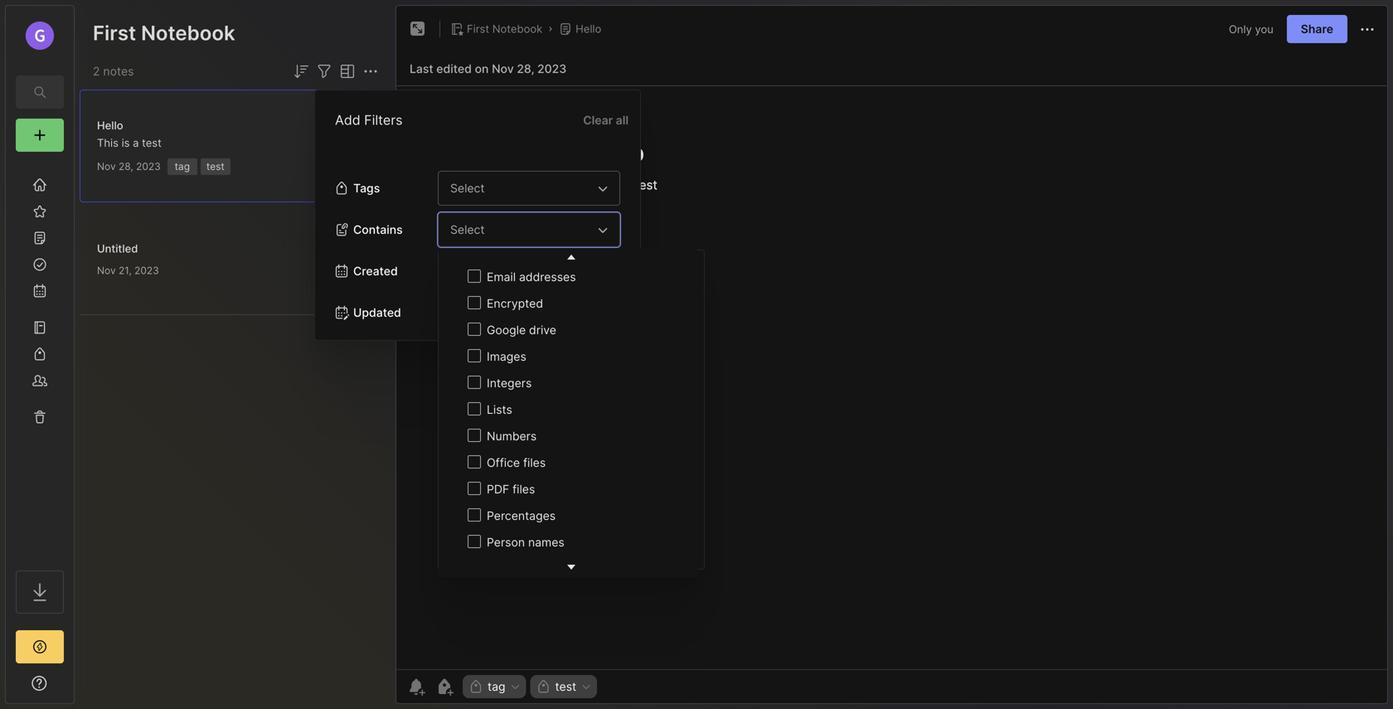 Task type: describe. For each thing, give the bounding box(es) containing it.
pdf
[[487, 482, 509, 496]]

2023 for nov 28, 2023
[[136, 160, 161, 173]]

hello button
[[556, 17, 605, 41]]

Add filters field
[[314, 61, 334, 81]]

document
[[487, 243, 543, 258]]

nov 28, 2023
[[97, 160, 161, 173]]

names
[[528, 535, 565, 549]]

Select501 checkbox
[[468, 243, 481, 256]]

edited
[[437, 62, 472, 76]]

this
[[97, 136, 119, 149]]

0 horizontal spatial more actions field
[[361, 61, 381, 81]]

more actions field inside note window element
[[1358, 19, 1378, 39]]

2
[[93, 64, 100, 78]]

0 horizontal spatial first notebook
[[93, 21, 235, 45]]

numbers
[[487, 429, 537, 443]]

tags
[[353, 181, 380, 195]]

share
[[1301, 22, 1334, 36]]

Select506 checkbox
[[468, 376, 481, 389]]

nov for nov 21, 2023
[[97, 265, 116, 277]]

1 vertical spatial 28,
[[119, 160, 133, 173]]

Select505 checkbox
[[468, 349, 481, 363]]

encrypted
[[487, 297, 543, 311]]

untitled
[[97, 242, 138, 255]]

note window element
[[396, 5, 1388, 708]]

test inside button
[[555, 680, 577, 694]]

filters
[[364, 112, 403, 128]]

edit search image
[[30, 82, 50, 102]]

numbers
[[525, 562, 573, 576]]

Sort options field
[[291, 61, 311, 81]]

tag button
[[463, 675, 526, 698]]

Select512 checkbox
[[468, 535, 481, 548]]

created
[[353, 264, 398, 278]]

Select504 checkbox
[[468, 323, 481, 336]]

Contains field
[[438, 212, 620, 247]]

hello for hello
[[576, 22, 602, 35]]

office
[[487, 456, 520, 470]]

test Tag actions field
[[577, 681, 592, 693]]

last
[[410, 62, 433, 76]]

hello for hello this is a test
[[97, 119, 123, 132]]

0 horizontal spatial notebook
[[141, 21, 235, 45]]

phone
[[487, 562, 522, 576]]

email
[[487, 270, 516, 284]]

2023 for nov 21, 2023
[[134, 265, 159, 277]]

files for document files
[[547, 243, 569, 258]]

more actions image inside note window element
[[1358, 20, 1378, 39]]

you
[[1255, 23, 1274, 35]]

Select508 checkbox
[[468, 429, 481, 442]]

notebook inside button
[[492, 22, 543, 35]]

Note Editor text field
[[396, 85, 1388, 669]]

nov 21, 2023
[[97, 265, 159, 277]]

pdf files
[[487, 482, 535, 496]]

is
[[122, 136, 130, 149]]

Select507 checkbox
[[468, 402, 481, 416]]

contains
[[353, 223, 403, 237]]

2023 inside note window element
[[537, 62, 567, 76]]

28, inside note window element
[[517, 62, 534, 76]]

View options field
[[334, 61, 357, 81]]

add a reminder image
[[406, 677, 426, 697]]

first notebook inside button
[[467, 22, 543, 35]]

only
[[1229, 23, 1252, 35]]

nov for nov 28, 2023
[[97, 160, 116, 173]]



Task type: locate. For each thing, give the bounding box(es) containing it.
0 vertical spatial more actions image
[[1358, 20, 1378, 39]]

nov left 21, at the left
[[97, 265, 116, 277]]

1 vertical spatial 2023
[[136, 160, 161, 173]]

 input text field inside tags field
[[449, 178, 593, 198]]

1 vertical spatial hello
[[97, 119, 123, 132]]

More actions field
[[1358, 19, 1378, 39], [361, 61, 381, 81]]

0 horizontal spatial 28,
[[119, 160, 133, 173]]

0 vertical spatial files
[[547, 243, 569, 258]]

2 notes
[[93, 64, 134, 78]]

clear all button
[[582, 110, 630, 130]]

phone numbers
[[487, 562, 573, 576]]

first notebook up last edited on nov 28, 2023 on the top of page
[[467, 22, 543, 35]]

Select503 checkbox
[[468, 296, 481, 310]]

0 vertical spatial nov
[[492, 62, 514, 76]]

more actions field right view options field
[[361, 61, 381, 81]]

tag right add tag icon
[[488, 680, 506, 694]]

first up on
[[467, 22, 489, 35]]

0 vertical spatial tag
[[175, 160, 190, 173]]

google drive
[[487, 323, 556, 337]]

 input text field up document
[[449, 220, 593, 240]]

upgrade image
[[30, 637, 50, 657]]

a
[[133, 136, 139, 149]]

share button
[[1287, 15, 1348, 43]]

first notebook
[[93, 21, 235, 45], [467, 22, 543, 35]]

google
[[487, 323, 526, 337]]

hello inside button
[[576, 22, 602, 35]]

1 vertical spatial tag
[[488, 680, 506, 694]]

1 horizontal spatial hello
[[576, 22, 602, 35]]

files for office files
[[523, 456, 546, 470]]

email addresses
[[487, 270, 576, 284]]

Select502 checkbox
[[468, 270, 481, 283]]

first notebook up "notes"
[[93, 21, 235, 45]]

all
[[616, 113, 629, 127]]

1  input text field from the top
[[449, 178, 593, 198]]

account image
[[26, 22, 54, 50]]

28, right on
[[517, 62, 534, 76]]

clear
[[583, 113, 613, 127]]

last edited on nov 28, 2023
[[410, 62, 567, 76]]

home image
[[32, 177, 48, 193]]

2023 down hello button on the left
[[537, 62, 567, 76]]

Select509 checkbox
[[468, 456, 481, 469]]

 input text field up contains 'field'
[[449, 178, 593, 198]]

Select510 checkbox
[[468, 482, 481, 495]]

updated
[[353, 306, 401, 320]]

expand note image
[[408, 19, 428, 39]]

0 horizontal spatial more actions image
[[361, 61, 381, 81]]

 input text field inside contains 'field'
[[449, 220, 593, 240]]

0 vertical spatial hello
[[576, 22, 602, 35]]

1 horizontal spatial 28,
[[517, 62, 534, 76]]

files right office
[[523, 456, 546, 470]]

tree inside main element
[[6, 162, 74, 556]]

1 vertical spatial  input text field
[[449, 220, 593, 240]]

test inside hello this is a test
[[142, 136, 162, 149]]

addresses
[[519, 270, 576, 284]]

0 horizontal spatial hello
[[97, 119, 123, 132]]

first inside button
[[467, 22, 489, 35]]

1 horizontal spatial more actions field
[[1358, 19, 1378, 39]]

Tags field
[[438, 171, 620, 206]]

images
[[487, 350, 526, 364]]

tag Tag actions field
[[506, 681, 521, 693]]

Select513 checkbox
[[468, 562, 481, 575]]

only you
[[1229, 23, 1274, 35]]

21,
[[119, 265, 132, 277]]

files
[[547, 243, 569, 258], [523, 456, 546, 470], [513, 482, 535, 496]]

lists
[[487, 403, 512, 417]]

test button
[[530, 675, 597, 698]]

 input text field for contains
[[449, 220, 593, 240]]

WHAT'S NEW field
[[6, 670, 74, 697]]

2 vertical spatial nov
[[97, 265, 116, 277]]

on
[[475, 62, 489, 76]]

hello this is a test
[[97, 119, 162, 149]]

more actions image
[[1358, 20, 1378, 39], [361, 61, 381, 81]]

0 vertical spatial 2023
[[537, 62, 567, 76]]

hello
[[576, 22, 602, 35], [97, 119, 123, 132]]

Select511 checkbox
[[468, 509, 481, 522]]

1 horizontal spatial test
[[206, 160, 225, 173]]

office files
[[487, 456, 546, 470]]

person
[[487, 535, 525, 549]]

2 vertical spatial test
[[555, 680, 577, 694]]

more actions field right share button on the right top of page
[[1358, 19, 1378, 39]]

2 horizontal spatial test
[[555, 680, 577, 694]]

2023 down a
[[136, 160, 161, 173]]

0 vertical spatial 28,
[[517, 62, 534, 76]]

1 vertical spatial files
[[523, 456, 546, 470]]

28,
[[517, 62, 534, 76], [119, 160, 133, 173]]

tag
[[175, 160, 190, 173], [488, 680, 506, 694]]

tree
[[6, 162, 74, 556]]

nov right on
[[492, 62, 514, 76]]

2023
[[537, 62, 567, 76], [136, 160, 161, 173], [134, 265, 159, 277]]

files right pdf
[[513, 482, 535, 496]]

2 vertical spatial files
[[513, 482, 535, 496]]

2  input text field from the top
[[449, 220, 593, 240]]

nov down this
[[97, 160, 116, 173]]

0 horizontal spatial first
[[93, 21, 136, 45]]

hello inside hello this is a test
[[97, 119, 123, 132]]

notes
[[103, 64, 134, 78]]

1 vertical spatial more actions field
[[361, 61, 381, 81]]

first up 2 notes
[[93, 21, 136, 45]]

clear all
[[583, 113, 629, 127]]

1 horizontal spatial first
[[467, 22, 489, 35]]

1 vertical spatial nov
[[97, 160, 116, 173]]

files for pdf files
[[513, 482, 535, 496]]

1 horizontal spatial more actions image
[[1358, 20, 1378, 39]]

person names
[[487, 535, 565, 549]]

more actions image right share button on the right top of page
[[1358, 20, 1378, 39]]

 input text field for tags
[[449, 178, 593, 198]]

1 horizontal spatial first notebook
[[467, 22, 543, 35]]

notebook
[[141, 21, 235, 45], [492, 22, 543, 35]]

first
[[93, 21, 136, 45], [467, 22, 489, 35]]

 input text field
[[449, 178, 593, 198], [449, 220, 593, 240]]

1 vertical spatial test
[[206, 160, 225, 173]]

0 horizontal spatial test
[[142, 136, 162, 149]]

add filters image
[[314, 61, 334, 81]]

percentages
[[487, 509, 556, 523]]

nov
[[492, 62, 514, 76], [97, 160, 116, 173], [97, 265, 116, 277]]

test
[[142, 136, 162, 149], [206, 160, 225, 173], [555, 680, 577, 694]]

more actions image right view options field
[[361, 61, 381, 81]]

1 vertical spatial more actions image
[[361, 61, 381, 81]]

2 vertical spatial 2023
[[134, 265, 159, 277]]

0 vertical spatial  input text field
[[449, 178, 593, 198]]

tag inside button
[[488, 680, 506, 694]]

drive
[[529, 323, 556, 337]]

first notebook button
[[447, 17, 546, 41]]

files up the addresses
[[547, 243, 569, 258]]

0 horizontal spatial tag
[[175, 160, 190, 173]]

click to expand image
[[73, 678, 85, 698]]

0 vertical spatial more actions field
[[1358, 19, 1378, 39]]

1 horizontal spatial notebook
[[492, 22, 543, 35]]

add
[[335, 112, 361, 128]]

tag right nov 28, 2023
[[175, 160, 190, 173]]

nov inside note window element
[[492, 62, 514, 76]]

2023 right 21, at the left
[[134, 265, 159, 277]]

1 horizontal spatial tag
[[488, 680, 506, 694]]

0 vertical spatial test
[[142, 136, 162, 149]]

Account field
[[6, 19, 74, 52]]

main element
[[0, 0, 80, 709]]

add tag image
[[435, 677, 455, 697]]

add filters
[[335, 112, 403, 128]]

28, down is
[[119, 160, 133, 173]]

integers
[[487, 376, 532, 390]]

document files
[[487, 243, 569, 258]]



Task type: vqa. For each thing, say whether or not it's contained in the screenshot.
Add tag field
no



